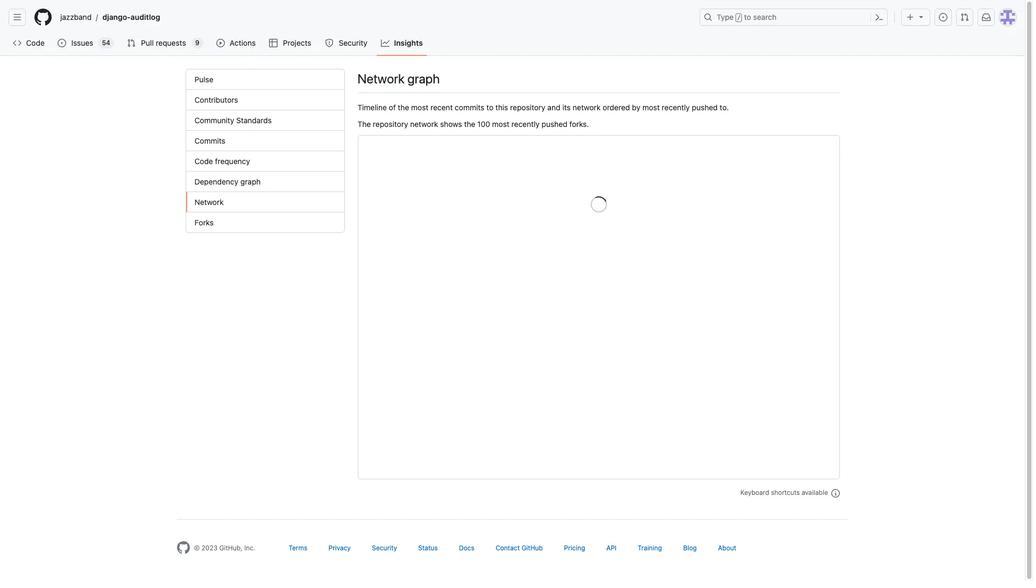 Task type: vqa. For each thing, say whether or not it's contained in the screenshot.
Standards
yes



Task type: describe. For each thing, give the bounding box(es) containing it.
contributors link
[[186, 90, 344, 110]]

django-auditlog link
[[98, 9, 165, 26]]

contributors
[[195, 95, 238, 104]]

keyboard
[[741, 489, 769, 497]]

actions link
[[212, 35, 261, 51]]

pulse link
[[186, 69, 344, 90]]

training
[[638, 544, 662, 552]]

dependency graph
[[195, 177, 261, 186]]

1 horizontal spatial pushed
[[692, 103, 718, 112]]

/ for jazzband
[[96, 13, 98, 22]]

network for network graph
[[358, 71, 405, 86]]

pulse
[[195, 75, 214, 84]]

0 horizontal spatial most
[[411, 103, 429, 112]]

django-
[[102, 12, 131, 22]]

network for network
[[195, 198, 224, 207]]

frequency
[[215, 157, 250, 166]]

its
[[563, 103, 571, 112]]

privacy link
[[329, 544, 351, 552]]

this
[[496, 103, 508, 112]]

issue opened image for git pull request 'icon' to the top
[[939, 13, 948, 22]]

0 vertical spatial git pull request image
[[961, 13, 969, 22]]

contact github
[[496, 544, 543, 552]]

© 2023 github, inc.
[[194, 544, 255, 552]]

forks
[[195, 218, 214, 227]]

recent
[[431, 103, 453, 112]]

0 horizontal spatial repository
[[373, 119, 408, 129]]

docs link
[[459, 544, 475, 552]]

to.
[[720, 103, 729, 112]]

code frequency
[[195, 157, 250, 166]]

play image
[[216, 39, 225, 47]]

1 vertical spatial to
[[487, 103, 494, 112]]

search
[[753, 12, 777, 22]]

commits
[[195, 136, 225, 145]]

shows
[[440, 119, 462, 129]]

0 horizontal spatial security
[[339, 38, 367, 47]]

1 horizontal spatial repository
[[510, 103, 546, 112]]

api
[[607, 544, 617, 552]]

0 vertical spatial network
[[573, 103, 601, 112]]

command palette image
[[875, 13, 884, 22]]

timeline
[[358, 103, 387, 112]]

100
[[478, 119, 490, 129]]

timeline of the most recent commits to this repository and its network ordered by most recently pushed to.
[[358, 103, 729, 112]]

1 vertical spatial homepage image
[[177, 541, 190, 554]]

pricing
[[564, 544, 585, 552]]

standards
[[236, 116, 272, 125]]

list containing jazzband
[[56, 9, 693, 26]]

code image
[[13, 39, 22, 47]]

pull requests
[[141, 38, 186, 47]]

community standards link
[[186, 110, 344, 131]]

terms
[[289, 544, 307, 552]]

by
[[632, 103, 641, 112]]

network link
[[186, 192, 344, 213]]

docs
[[459, 544, 475, 552]]

inc.
[[244, 544, 255, 552]]

contact github link
[[496, 544, 543, 552]]

community
[[195, 116, 234, 125]]

1 vertical spatial security
[[372, 544, 397, 552]]

plus image
[[906, 13, 915, 22]]

graph for network graph
[[408, 71, 440, 86]]

community standards
[[195, 116, 272, 125]]

dependency
[[195, 177, 238, 186]]

blog
[[683, 544, 697, 552]]

about
[[718, 544, 737, 552]]

1 vertical spatial recently
[[512, 119, 540, 129]]

about link
[[718, 544, 737, 552]]

type
[[717, 12, 734, 22]]

©
[[194, 544, 200, 552]]

/ for type
[[737, 14, 741, 22]]



Task type: locate. For each thing, give the bounding box(es) containing it.
code frequency link
[[186, 151, 344, 172]]

security link left graph image
[[321, 35, 373, 51]]

1 horizontal spatial to
[[744, 12, 751, 22]]

0 horizontal spatial pushed
[[542, 119, 568, 129]]

0 horizontal spatial to
[[487, 103, 494, 112]]

1 horizontal spatial network
[[358, 71, 405, 86]]

1 horizontal spatial recently
[[662, 103, 690, 112]]

the
[[398, 103, 409, 112], [464, 119, 475, 129]]

api link
[[607, 544, 617, 552]]

status link
[[418, 544, 438, 552]]

1 vertical spatial git pull request image
[[127, 39, 136, 47]]

keyboard shortcuts available
[[741, 489, 830, 497]]

insights
[[394, 38, 423, 47]]

footer containing © 2023 github, inc.
[[168, 519, 857, 581]]

privacy
[[329, 544, 351, 552]]

jazzband link
[[56, 9, 96, 26]]

network up forks
[[195, 198, 224, 207]]

github,
[[219, 544, 243, 552]]

jazzband
[[60, 12, 92, 22]]

recently right by at the top of the page
[[662, 103, 690, 112]]

0 vertical spatial network
[[358, 71, 405, 86]]

graph
[[408, 71, 440, 86], [241, 177, 261, 186]]

forks.
[[570, 119, 589, 129]]

triangle down image
[[917, 12, 926, 21]]

9
[[195, 39, 199, 47]]

1 vertical spatial issue opened image
[[58, 39, 66, 47]]

recently
[[662, 103, 690, 112], [512, 119, 540, 129]]

1 vertical spatial network
[[195, 198, 224, 207]]

repository
[[510, 103, 546, 112], [373, 119, 408, 129]]

homepage image
[[34, 9, 52, 26], [177, 541, 190, 554]]

2 horizontal spatial most
[[643, 103, 660, 112]]

1 horizontal spatial network
[[573, 103, 601, 112]]

keyboard shortcuts available button
[[741, 488, 840, 498]]

0 horizontal spatial network
[[195, 198, 224, 207]]

0 horizontal spatial recently
[[512, 119, 540, 129]]

1 horizontal spatial homepage image
[[177, 541, 190, 554]]

the left 100
[[464, 119, 475, 129]]

pushed
[[692, 103, 718, 112], [542, 119, 568, 129]]

0 horizontal spatial network
[[410, 119, 438, 129]]

network
[[358, 71, 405, 86], [195, 198, 224, 207]]

0 horizontal spatial git pull request image
[[127, 39, 136, 47]]

1 vertical spatial security link
[[372, 544, 397, 552]]

1 horizontal spatial graph
[[408, 71, 440, 86]]

0 horizontal spatial /
[[96, 13, 98, 22]]

issue opened image left issues at the top left
[[58, 39, 66, 47]]

network up timeline on the left top of the page
[[358, 71, 405, 86]]

the
[[358, 119, 371, 129]]

most
[[411, 103, 429, 112], [643, 103, 660, 112], [492, 119, 510, 129]]

/ right type
[[737, 14, 741, 22]]

the repository network shows the 100 most recently pushed forks.
[[358, 119, 589, 129]]

the right of
[[398, 103, 409, 112]]

issue opened image right triangle down icon
[[939, 13, 948, 22]]

0 horizontal spatial the
[[398, 103, 409, 112]]

and
[[548, 103, 561, 112]]

repository right this
[[510, 103, 546, 112]]

pricing link
[[564, 544, 585, 552]]

1 vertical spatial code
[[195, 157, 213, 166]]

homepage image left ©
[[177, 541, 190, 554]]

most left the recent at left top
[[411, 103, 429, 112]]

/ left 'django-' on the top
[[96, 13, 98, 22]]

graph down code frequency link
[[241, 177, 261, 186]]

network
[[573, 103, 601, 112], [410, 119, 438, 129]]

0 vertical spatial security link
[[321, 35, 373, 51]]

github
[[522, 544, 543, 552]]

code
[[26, 38, 45, 47], [195, 157, 213, 166]]

code for code
[[26, 38, 45, 47]]

/ inside jazzband / django-auditlog
[[96, 13, 98, 22]]

0 horizontal spatial issue opened image
[[58, 39, 66, 47]]

code right code image
[[26, 38, 45, 47]]

0 vertical spatial code
[[26, 38, 45, 47]]

1 horizontal spatial most
[[492, 119, 510, 129]]

type / to search
[[717, 12, 777, 22]]

0 vertical spatial recently
[[662, 103, 690, 112]]

pushed down and
[[542, 119, 568, 129]]

network down the recent at left top
[[410, 119, 438, 129]]

1 vertical spatial graph
[[241, 177, 261, 186]]

1 horizontal spatial git pull request image
[[961, 13, 969, 22]]

homepage image up "code" link
[[34, 9, 52, 26]]

list
[[56, 9, 693, 26]]

commits
[[455, 103, 485, 112]]

graph inside "link"
[[241, 177, 261, 186]]

1 horizontal spatial code
[[195, 157, 213, 166]]

1 vertical spatial network
[[410, 119, 438, 129]]

forks link
[[186, 213, 344, 233]]

commits link
[[186, 131, 344, 151]]

2023
[[202, 544, 218, 552]]

0 horizontal spatial code
[[26, 38, 45, 47]]

graph for dependency graph
[[241, 177, 261, 186]]

0 horizontal spatial graph
[[241, 177, 261, 186]]

security link left status link
[[372, 544, 397, 552]]

0 vertical spatial security
[[339, 38, 367, 47]]

1 horizontal spatial the
[[464, 119, 475, 129]]

issues
[[71, 38, 93, 47]]

table image
[[269, 39, 278, 47]]

available
[[802, 489, 828, 497]]

insights element
[[185, 69, 345, 233]]

0 vertical spatial repository
[[510, 103, 546, 112]]

of
[[389, 103, 396, 112]]

security
[[339, 38, 367, 47], [372, 544, 397, 552]]

1 vertical spatial repository
[[373, 119, 408, 129]]

code for code frequency
[[195, 157, 213, 166]]

issue opened image for git pull request 'icon' to the left
[[58, 39, 66, 47]]

1 vertical spatial the
[[464, 119, 475, 129]]

terms link
[[289, 544, 307, 552]]

actions
[[230, 38, 256, 47]]

1 horizontal spatial /
[[737, 14, 741, 22]]

footer
[[168, 519, 857, 581]]

0 vertical spatial to
[[744, 12, 751, 22]]

security right shield image
[[339, 38, 367, 47]]

0 vertical spatial homepage image
[[34, 9, 52, 26]]

code down the commits
[[195, 157, 213, 166]]

0 horizontal spatial homepage image
[[34, 9, 52, 26]]

to left search
[[744, 12, 751, 22]]

git pull request image left pull
[[127, 39, 136, 47]]

info image
[[831, 489, 840, 498]]

graph image
[[381, 39, 390, 47]]

1 vertical spatial pushed
[[542, 119, 568, 129]]

dependency graph link
[[186, 172, 344, 192]]

repository down of
[[373, 119, 408, 129]]

pull
[[141, 38, 154, 47]]

status
[[418, 544, 438, 552]]

jazzband / django-auditlog
[[60, 12, 160, 22]]

auditlog
[[131, 12, 160, 22]]

most down this
[[492, 119, 510, 129]]

shield image
[[325, 39, 334, 47]]

most right by at the top of the page
[[643, 103, 660, 112]]

blog link
[[683, 544, 697, 552]]

1 horizontal spatial security
[[372, 544, 397, 552]]

security left status link
[[372, 544, 397, 552]]

pushed left to.
[[692, 103, 718, 112]]

1 horizontal spatial issue opened image
[[939, 13, 948, 22]]

notifications image
[[982, 13, 991, 22]]

0 vertical spatial the
[[398, 103, 409, 112]]

contact
[[496, 544, 520, 552]]

to left this
[[487, 103, 494, 112]]

54
[[102, 39, 110, 47]]

requests
[[156, 38, 186, 47]]

to
[[744, 12, 751, 22], [487, 103, 494, 112]]

shortcuts
[[771, 489, 800, 497]]

0 vertical spatial issue opened image
[[939, 13, 948, 22]]

code link
[[9, 35, 49, 51]]

network inside insights element
[[195, 198, 224, 207]]

/ inside type / to search
[[737, 14, 741, 22]]

git pull request image left notifications image
[[961, 13, 969, 22]]

security link
[[321, 35, 373, 51], [372, 544, 397, 552]]

projects link
[[265, 35, 316, 51]]

network graph
[[358, 71, 440, 86]]

graph up the recent at left top
[[408, 71, 440, 86]]

0 vertical spatial pushed
[[692, 103, 718, 112]]

code inside insights element
[[195, 157, 213, 166]]

issue opened image
[[939, 13, 948, 22], [58, 39, 66, 47]]

training link
[[638, 544, 662, 552]]

ordered
[[603, 103, 630, 112]]

git pull request image
[[961, 13, 969, 22], [127, 39, 136, 47]]

network up forks.
[[573, 103, 601, 112]]

recently down timeline of the most recent commits to this repository and its network ordered by most recently pushed to.
[[512, 119, 540, 129]]

insights link
[[377, 35, 427, 51]]

projects
[[283, 38, 311, 47]]

0 vertical spatial graph
[[408, 71, 440, 86]]



